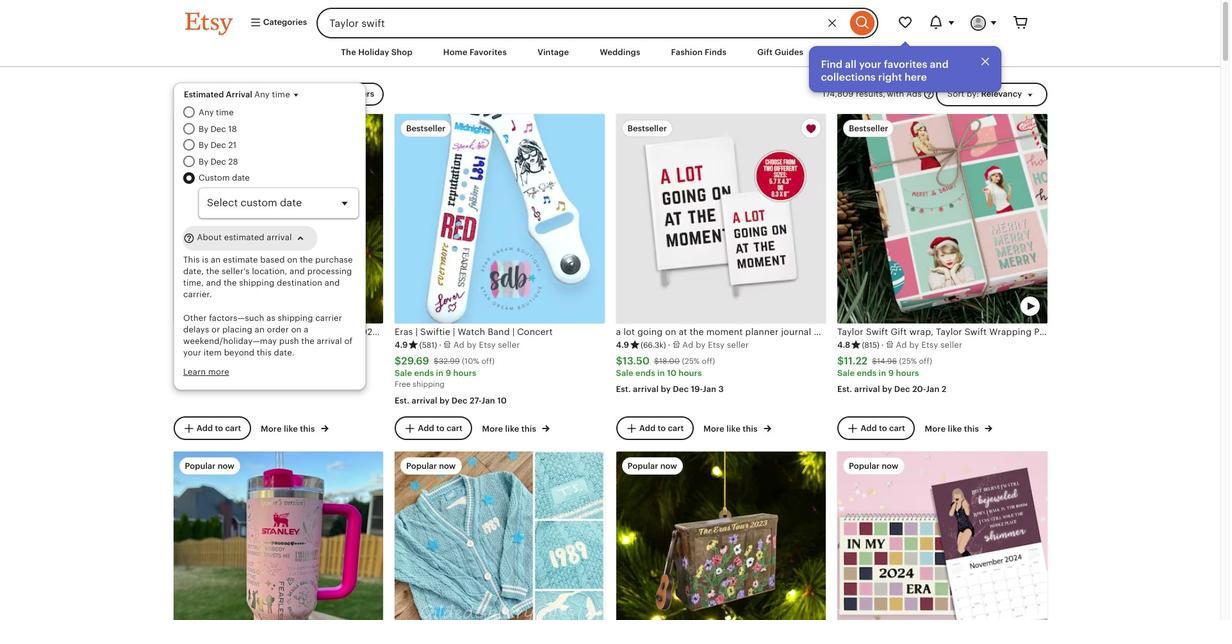 Task type: describe. For each thing, give the bounding box(es) containing it.
the holiday shop
[[341, 47, 413, 57]]

find
[[821, 58, 843, 70]]

by:
[[967, 89, 979, 99]]

1 vertical spatial 10
[[497, 396, 507, 405]]

with ads
[[887, 89, 922, 99]]

add to cart for 11.22
[[861, 423, 905, 433]]

placing
[[222, 325, 252, 334]]

about
[[197, 233, 222, 242]]

sale for 11.22
[[837, 369, 855, 378]]

14.96
[[877, 357, 897, 366]]

0 vertical spatial any
[[254, 90, 270, 99]]

27-
[[470, 396, 482, 405]]

the holiday shop link
[[331, 41, 422, 64]]

4 popular now link from the left
[[837, 452, 1047, 620]]

$ 11.22 $ 14.96 (25% off) sale ends in 9 hours est. arrival by dec 20-jan 2
[[837, 355, 947, 394]]

find all your favorites and collections right here
[[821, 58, 949, 83]]

filters
[[350, 89, 374, 99]]

16-
[[248, 372, 260, 382]]

sort by: relevancy
[[947, 89, 1022, 99]]

vintage
[[538, 47, 569, 57]]

location,
[[252, 266, 287, 276]]

21
[[228, 141, 236, 150]]

is
[[202, 255, 209, 264]]

date.
[[274, 348, 295, 358]]

estimated
[[224, 233, 264, 242]]

right
[[878, 71, 902, 83]]

$ 16.50 $ 30.00 (45% off) est. arrival by dec 16-27
[[173, 355, 275, 382]]

gift guides link
[[748, 41, 813, 64]]

$ down (66.3k)
[[654, 357, 659, 366]]

a
[[304, 325, 309, 334]]

ends for 29.69
[[414, 369, 434, 378]]

4.9 for 29.69
[[395, 340, 408, 350]]

an inside this is an estimate based on the purchase date, the seller's location, and processing time, and the shipping destination and carrier.
[[211, 255, 221, 264]]

item
[[204, 348, 222, 358]]

concert
[[517, 327, 553, 337]]

16.50
[[180, 355, 207, 367]]

0 vertical spatial time
[[272, 90, 290, 99]]

jan for 13.50
[[703, 385, 716, 394]]

weddings
[[600, 47, 640, 57]]

(581)
[[419, 341, 437, 350]]

cart for 29.69
[[447, 423, 462, 433]]

174,809 results,
[[822, 89, 886, 99]]

on inside the "other factors—such as shipping carrier delays or placing an order on a weekend/holiday—may push the arrival of your item beyond this date."
[[291, 325, 302, 334]]

by dec 21
[[199, 141, 236, 150]]

the up destination
[[300, 255, 313, 264]]

19-
[[691, 385, 703, 394]]

the eras tour stanley tumbler engraved 30oz/40oz, wizard, 40oz tumbler, 30oz tumbler, stanley cup image
[[173, 452, 383, 620]]

home favorites
[[443, 47, 507, 57]]

by inside '$ 11.22 $ 14.96 (25% off) sale ends in 9 hours est. arrival by dec 20-jan 2'
[[882, 385, 892, 394]]

est. inside '$ 11.22 $ 14.96 (25% off) sale ends in 9 hours est. arrival by dec 20-jan 2'
[[837, 385, 852, 394]]

20-
[[912, 385, 926, 394]]

popular for 2024 taylor eras calendar bookmark, taylor christmas new years calendar, eras tour gift, taylor era daughter gift image at the right bottom of the page
[[849, 461, 880, 471]]

all filters
[[337, 89, 374, 99]]

learn
[[183, 367, 206, 377]]

est. down free
[[395, 396, 410, 405]]

$ down (815)
[[872, 357, 877, 366]]

(8)
[[198, 341, 207, 350]]

by dec 28 link
[[199, 156, 359, 168]]

the down is
[[206, 266, 219, 276]]

like for 29.69
[[505, 424, 519, 433]]

2 popular now link from the left
[[395, 452, 605, 620]]

hours for 11.22
[[896, 369, 919, 378]]

(815)
[[862, 341, 880, 350]]

about estimated arrival
[[195, 233, 292, 242]]

dec left the 27- on the bottom left
[[452, 396, 468, 405]]

none search field inside find all your favorites and collections right here banner
[[317, 8, 878, 38]]

sale for 13.50
[[616, 369, 634, 378]]

to for 29.69
[[436, 423, 445, 433]]

2
[[942, 385, 947, 394]]

push
[[279, 336, 299, 346]]

4.8
[[837, 340, 850, 350]]

jan for 11.22
[[926, 385, 940, 394]]

date
[[232, 173, 250, 182]]

10 inside $ 13.50 $ 18.00 (25% off) sale ends in 10 hours est. arrival by dec 19-jan 3
[[667, 369, 677, 378]]

favorites
[[470, 47, 507, 57]]

holiday
[[358, 47, 389, 57]]

estimated arrival any time
[[184, 90, 290, 99]]

carrier
[[315, 313, 342, 323]]

and down processing
[[325, 278, 340, 288]]

time,
[[183, 278, 204, 288]]

$ down '4.8'
[[837, 355, 844, 367]]

sale for 29.69
[[395, 369, 412, 378]]

product video element for the taylor swift gift wrap, taylor swift wrapping paper, swiftie gift idea, swiftmas gift, taylor swift gift for her, swift paper gift wrap image
[[837, 114, 1047, 324]]

shop
[[391, 47, 413, 57]]

9 for 11.22
[[888, 369, 894, 378]]

arrival inside '$ 11.22 $ 14.96 (25% off) sale ends in 9 hours est. arrival by dec 20-jan 2'
[[854, 385, 880, 394]]

fashion
[[671, 47, 703, 57]]

est. arrival by dec 27-jan 10
[[395, 396, 507, 405]]

off) for 11.22
[[919, 357, 932, 366]]

eras
[[395, 327, 413, 337]]

2 | from the left
[[453, 327, 455, 337]]

more for 11.22
[[925, 424, 946, 433]]

here
[[905, 71, 927, 83]]

favorites
[[884, 58, 928, 70]]

sort
[[947, 89, 965, 99]]

more like this for 11.22
[[925, 424, 981, 433]]

$ 29.69 $ 32.99 (10% off) sale ends in 9 hours free shipping
[[395, 355, 495, 389]]

0 horizontal spatial jan
[[482, 396, 495, 405]]

any time link
[[199, 106, 359, 119]]

28
[[228, 157, 238, 167]]

by dec 18
[[199, 124, 237, 134]]

hours for 13.50
[[679, 369, 702, 378]]

home favorites link
[[434, 41, 516, 64]]

all
[[845, 58, 857, 70]]

product video element for new limited edition 1989 version cardigan, sky blue 1989 taylors cardigan with patch 'image'
[[395, 452, 605, 620]]

as
[[267, 313, 275, 323]]

dec left 18
[[211, 124, 226, 134]]

eras | swiftie | watch band | concert
[[395, 327, 553, 337]]

by down $ 29.69 $ 32.99 (10% off) sale ends in 9 hours free shipping
[[440, 396, 450, 405]]

on inside this is an estimate based on the purchase date, the seller's location, and processing time, and the shipping destination and carrier.
[[287, 255, 298, 264]]

categories
[[261, 18, 307, 27]]

add to cart for 13.50
[[639, 423, 684, 433]]

off) for 13.50
[[702, 357, 715, 366]]

purchase
[[315, 255, 353, 264]]

gift guides
[[757, 47, 803, 57]]

29.69
[[401, 355, 429, 367]]

(45%
[[241, 357, 259, 366]]

Search for anything text field
[[317, 8, 847, 38]]

add to cart for 16.50
[[196, 423, 241, 433]]

about estimated arrival button
[[183, 226, 316, 250]]

0 horizontal spatial surprise song piano ornament, eras tour 2023 ornament, eras tour ornament, floral piano ornament, christmas ornament, wood, acrylic ornament image
[[173, 114, 383, 324]]

by inside the $ 16.50 $ 30.00 (45% off) est. arrival by dec 16-27
[[218, 372, 228, 382]]

arrival down $ 29.69 $ 32.99 (10% off) sale ends in 9 hours free shipping
[[412, 396, 437, 405]]

vintage link
[[528, 41, 579, 64]]

popular now for the right surprise song piano ornament, eras tour 2023 ornament, eras tour ornament, floral piano ornament, christmas ornament, wood, acrylic ornament image
[[628, 461, 677, 471]]

find all your favorites and collections right here banner
[[162, 0, 1059, 92]]

eras | swiftie | watch band | concert image
[[395, 114, 605, 324]]

by inside $ 13.50 $ 18.00 (25% off) sale ends in 10 hours est. arrival by dec 19-jan 3
[[661, 385, 671, 394]]

to for 16.50
[[215, 423, 223, 433]]

13.50
[[623, 355, 650, 367]]

results,
[[856, 89, 886, 99]]



Task type: vqa. For each thing, say whether or not it's contained in the screenshot.
Last
no



Task type: locate. For each thing, give the bounding box(es) containing it.
more for 13.50
[[704, 424, 724, 433]]

3 add to cart button from the left
[[616, 416, 693, 440]]

find all your favorites and collections right here tooltip
[[809, 43, 1001, 92]]

off) inside $ 13.50 $ 18.00 (25% off) sale ends in 10 hours est. arrival by dec 19-jan 3
[[702, 357, 715, 366]]

4 to from the left
[[879, 423, 887, 433]]

1 | from the left
[[415, 327, 418, 337]]

cart for 11.22
[[889, 423, 905, 433]]

1 (25% from the left
[[682, 357, 700, 366]]

2 vertical spatial shipping
[[413, 380, 445, 389]]

1 horizontal spatial bestseller
[[628, 124, 667, 133]]

other factors—such as shipping carrier delays or placing an order on a weekend/holiday—may push the arrival of your item beyond this date.
[[183, 313, 353, 358]]

menu bar containing the holiday shop
[[162, 38, 1059, 67]]

174,809
[[822, 89, 854, 99]]

menu bar
[[162, 38, 1059, 67]]

None search field
[[317, 8, 878, 38]]

4 add to cart from the left
[[861, 423, 905, 433]]

arrival down "11.22"
[[854, 385, 880, 394]]

jan inside '$ 11.22 $ 14.96 (25% off) sale ends in 9 hours est. arrival by dec 20-jan 2'
[[926, 385, 940, 394]]

off) for 29.69
[[482, 357, 495, 366]]

0 horizontal spatial shipping
[[239, 278, 274, 288]]

estimated
[[184, 90, 224, 99]]

time up the any time link
[[272, 90, 290, 99]]

2 ends from the left
[[636, 369, 655, 378]]

now for 2024 taylor eras calendar bookmark, taylor christmas new years calendar, eras tour gift, taylor era daughter gift image at the right bottom of the page
[[882, 461, 899, 471]]

and up carrier.
[[206, 278, 221, 288]]

4 · from the left
[[882, 340, 884, 350]]

popular for the right surprise song piano ornament, eras tour 2023 ornament, eras tour ornament, floral piano ornament, christmas ornament, wood, acrylic ornament image
[[628, 461, 658, 471]]

more for 16.50
[[261, 424, 282, 433]]

2 more like this link from the left
[[482, 421, 550, 435]]

3 cart from the left
[[668, 423, 684, 433]]

your up learn
[[183, 348, 201, 358]]

ends inside $ 29.69 $ 32.99 (10% off) sale ends in 9 hours free shipping
[[414, 369, 434, 378]]

1 vertical spatial an
[[255, 325, 265, 334]]

1 horizontal spatial 10
[[667, 369, 677, 378]]

2 · from the left
[[439, 340, 442, 350]]

1 cart from the left
[[225, 423, 241, 433]]

2 horizontal spatial jan
[[926, 385, 940, 394]]

3 | from the left
[[512, 327, 515, 337]]

arrival down 13.50
[[633, 385, 659, 394]]

dec inside the $ 16.50 $ 30.00 (45% off) est. arrival by dec 16-27
[[230, 372, 246, 382]]

add
[[196, 423, 213, 433], [418, 423, 434, 433], [639, 423, 656, 433], [861, 423, 877, 433]]

arrival up based
[[267, 233, 292, 242]]

2 horizontal spatial product video element
[[837, 114, 1047, 324]]

arrival inside the "other factors—such as shipping carrier delays or placing an order on a weekend/holiday—may push the arrival of your item beyond this date."
[[317, 336, 342, 346]]

3 · from the left
[[668, 340, 671, 350]]

more down the 2
[[925, 424, 946, 433]]

off) up the 27
[[261, 357, 275, 366]]

add to cart button for 11.22
[[837, 416, 915, 440]]

·
[[209, 340, 212, 350], [439, 340, 442, 350], [668, 340, 671, 350], [882, 340, 884, 350]]

add to cart for 29.69
[[418, 423, 462, 433]]

add to cart button down '$ 11.22 $ 14.96 (25% off) sale ends in 9 hours est. arrival by dec 20-jan 2'
[[837, 416, 915, 440]]

arrival inside $ 13.50 $ 18.00 (25% off) sale ends in 10 hours est. arrival by dec 19-jan 3
[[633, 385, 659, 394]]

fashion finds link
[[662, 41, 736, 64]]

gift
[[757, 47, 773, 57]]

3 to from the left
[[658, 423, 666, 433]]

shipping inside $ 29.69 $ 32.99 (10% off) sale ends in 9 hours free shipping
[[413, 380, 445, 389]]

cart for 16.50
[[225, 423, 241, 433]]

cart for 13.50
[[668, 423, 684, 433]]

dec left "16-"
[[230, 372, 246, 382]]

to
[[215, 423, 223, 433], [436, 423, 445, 433], [658, 423, 666, 433], [879, 423, 887, 433]]

3 more like this link from the left
[[704, 421, 771, 435]]

shipping right free
[[413, 380, 445, 389]]

30.00
[[217, 357, 239, 366]]

ends
[[414, 369, 434, 378], [636, 369, 655, 378], [857, 369, 877, 378]]

the
[[341, 47, 356, 57]]

now for the right surprise song piano ornament, eras tour 2023 ornament, eras tour ornament, floral piano ornament, christmas ornament, wood, acrylic ornament image
[[660, 461, 677, 471]]

· right (815)
[[882, 340, 884, 350]]

arrival down the "16.50"
[[190, 372, 216, 382]]

ends down 13.50
[[636, 369, 655, 378]]

the down "seller's"
[[224, 278, 237, 288]]

on right based
[[287, 255, 298, 264]]

in down 14.96 on the right of page
[[879, 369, 886, 378]]

add down the learn more at the left bottom of the page
[[196, 423, 213, 433]]

on left a
[[291, 325, 302, 334]]

1 · from the left
[[209, 340, 212, 350]]

3 sale from the left
[[837, 369, 855, 378]]

hours for 29.69
[[453, 369, 476, 378]]

(25% right "18.00"
[[682, 357, 700, 366]]

this
[[183, 255, 200, 264]]

add for 29.69
[[418, 423, 434, 433]]

dec
[[211, 124, 226, 134], [211, 141, 226, 150], [211, 157, 226, 167], [230, 372, 246, 382], [673, 385, 689, 394], [894, 385, 910, 394], [452, 396, 468, 405]]

dec left 21
[[211, 141, 226, 150]]

9 for 29.69
[[446, 369, 451, 378]]

more like this for 16.50
[[261, 424, 317, 433]]

· right (8)
[[209, 340, 212, 350]]

0 horizontal spatial ends
[[414, 369, 434, 378]]

any inside the 'select an estimated delivery date' option group
[[199, 108, 214, 117]]

3 bestseller from the left
[[849, 124, 888, 133]]

cart down more
[[225, 423, 241, 433]]

shipping inside the "other factors—such as shipping carrier delays or placing an order on a weekend/holiday—may push the arrival of your item beyond this date."
[[278, 313, 313, 323]]

to down est. arrival by dec 27-jan 10
[[436, 423, 445, 433]]

off) for 16.50
[[261, 357, 275, 366]]

4 cart from the left
[[889, 423, 905, 433]]

est. down "11.22"
[[837, 385, 852, 394]]

more
[[208, 367, 229, 377]]

10 down "18.00"
[[667, 369, 677, 378]]

ends for 11.22
[[857, 369, 877, 378]]

3 in from the left
[[879, 369, 886, 378]]

hours up 19-
[[679, 369, 702, 378]]

1 horizontal spatial hours
[[679, 369, 702, 378]]

1 horizontal spatial jan
[[703, 385, 716, 394]]

3 popular now link from the left
[[616, 452, 826, 620]]

· right (66.3k)
[[668, 340, 671, 350]]

weekend/holiday—may
[[183, 336, 277, 346]]

$ left "18.00"
[[616, 355, 623, 367]]

1 add to cart from the left
[[196, 423, 241, 433]]

sale inside '$ 11.22 $ 14.96 (25% off) sale ends in 9 hours est. arrival by dec 20-jan 2'
[[837, 369, 855, 378]]

0 horizontal spatial time
[[216, 108, 234, 117]]

ends down 29.69
[[414, 369, 434, 378]]

1 vertical spatial shipping
[[278, 313, 313, 323]]

0 horizontal spatial any
[[199, 108, 214, 117]]

2 vertical spatial by
[[199, 157, 208, 167]]

this for 29.69
[[521, 424, 536, 433]]

learn more
[[183, 367, 229, 377]]

27
[[260, 372, 270, 382]]

arrival inside "dropdown button"
[[267, 233, 292, 242]]

2 hours from the left
[[679, 369, 702, 378]]

3 off) from the left
[[702, 357, 715, 366]]

2 horizontal spatial |
[[512, 327, 515, 337]]

| right eras
[[415, 327, 418, 337]]

· for 29.69
[[439, 340, 442, 350]]

18
[[228, 124, 237, 134]]

1 horizontal spatial product video element
[[395, 452, 605, 620]]

2 more like this from the left
[[482, 424, 538, 433]]

an left order
[[255, 325, 265, 334]]

jan down $ 29.69 $ 32.99 (10% off) sale ends in 9 hours free shipping
[[482, 396, 495, 405]]

an right is
[[211, 255, 221, 264]]

jan left the 2
[[926, 385, 940, 394]]

fashion finds
[[671, 47, 727, 57]]

1 in from the left
[[436, 369, 444, 378]]

more
[[261, 424, 282, 433], [482, 424, 503, 433], [704, 424, 724, 433], [925, 424, 946, 433]]

jan
[[703, 385, 716, 394], [926, 385, 940, 394], [482, 396, 495, 405]]

all filters button
[[314, 83, 384, 106]]

popular now for left surprise song piano ornament, eras tour 2023 ornament, eras tour ornament, floral piano ornament, christmas ornament, wood, acrylic ornament image
[[185, 124, 235, 133]]

by for by dec 28
[[199, 157, 208, 167]]

cart
[[225, 423, 241, 433], [447, 423, 462, 433], [668, 423, 684, 433], [889, 423, 905, 433]]

watch
[[458, 327, 485, 337]]

off) up 19-
[[702, 357, 715, 366]]

arrival
[[226, 90, 252, 99]]

2 4.9 from the left
[[616, 340, 629, 350]]

4.9 for 13.50
[[616, 340, 629, 350]]

ends down "11.22"
[[857, 369, 877, 378]]

· for 13.50
[[668, 340, 671, 350]]

1 vertical spatial surprise song piano ornament, eras tour 2023 ornament, eras tour ornament, floral piano ornament, christmas ornament, wood, acrylic ornament image
[[616, 452, 826, 620]]

by
[[218, 372, 228, 382], [661, 385, 671, 394], [882, 385, 892, 394], [440, 396, 450, 405]]

sale down 13.50
[[616, 369, 634, 378]]

1 vertical spatial any
[[199, 108, 214, 117]]

$ down (581)
[[434, 357, 439, 366]]

sale inside $ 29.69 $ 32.99 (10% off) sale ends in 9 hours free shipping
[[395, 369, 412, 378]]

off) up 20-
[[919, 357, 932, 366]]

· for 11.22
[[882, 340, 884, 350]]

of
[[344, 336, 353, 346]]

2 cart from the left
[[447, 423, 462, 433]]

1 more from the left
[[261, 424, 282, 433]]

1 add to cart button from the left
[[173, 416, 251, 440]]

cart down est. arrival by dec 27-jan 10
[[447, 423, 462, 433]]

a lot going on at the moment planner journal gifts taylor swift inspired journal planner notebook personalized swiftie fan gift notebook-013 image
[[616, 114, 826, 324]]

dec inside $ 13.50 $ 18.00 (25% off) sale ends in 10 hours est. arrival by dec 19-jan 3
[[673, 385, 689, 394]]

add for 16.50
[[196, 423, 213, 433]]

now
[[218, 124, 235, 133], [218, 461, 235, 471], [439, 461, 456, 471], [660, 461, 677, 471], [882, 461, 899, 471]]

surprise song piano ornament, eras tour 2023 ornament, eras tour ornament, floral piano ornament, christmas ornament, wood, acrylic ornament image
[[173, 114, 383, 324], [616, 452, 826, 620]]

more down est. arrival by dec 27-jan 10
[[482, 424, 503, 433]]

add down est. arrival by dec 27-jan 10
[[418, 423, 434, 433]]

0 vertical spatial 10
[[667, 369, 677, 378]]

add down $ 13.50 $ 18.00 (25% off) sale ends in 10 hours est. arrival by dec 19-jan 3
[[639, 423, 656, 433]]

32.99
[[439, 357, 460, 366]]

or
[[211, 325, 220, 334]]

date,
[[183, 266, 204, 276]]

weddings link
[[590, 41, 650, 64]]

4.9 down eras
[[395, 340, 408, 350]]

the inside the "other factors—such as shipping carrier delays or placing an order on a weekend/holiday—may push the arrival of your item beyond this date."
[[301, 336, 315, 346]]

1 to from the left
[[215, 423, 223, 433]]

0 horizontal spatial sale
[[395, 369, 412, 378]]

0 horizontal spatial 4.9
[[395, 340, 408, 350]]

by down 30.00
[[218, 372, 228, 382]]

jan inside $ 13.50 $ 18.00 (25% off) sale ends in 10 hours est. arrival by dec 19-jan 3
[[703, 385, 716, 394]]

more like this
[[261, 424, 317, 433], [482, 424, 538, 433], [704, 424, 760, 433], [925, 424, 981, 433]]

an inside the "other factors—such as shipping carrier delays or placing an order on a weekend/holiday—may push the arrival of your item beyond this date."
[[255, 325, 265, 334]]

off)
[[261, 357, 275, 366], [482, 357, 495, 366], [702, 357, 715, 366], [919, 357, 932, 366]]

est. inside the $ 16.50 $ 30.00 (45% off) est. arrival by dec 16-27
[[173, 372, 188, 382]]

relevancy
[[981, 89, 1022, 99]]

more down 3
[[704, 424, 724, 433]]

(66.3k)
[[641, 341, 666, 350]]

1 horizontal spatial any
[[254, 90, 270, 99]]

0 horizontal spatial in
[[436, 369, 444, 378]]

taylor swift gift wrap, taylor swift wrapping paper, swiftie gift idea, swiftmas gift, taylor swift gift for her, swift paper gift wrap image
[[837, 114, 1047, 324]]

to down '$ 11.22 $ 14.96 (25% off) sale ends in 9 hours est. arrival by dec 20-jan 2'
[[879, 423, 887, 433]]

more down the 27
[[261, 424, 282, 433]]

like for 16.50
[[284, 424, 298, 433]]

this for 16.50
[[300, 424, 315, 433]]

by dec 28
[[199, 157, 238, 167]]

add to cart button down est. arrival by dec 27-jan 10
[[395, 416, 472, 440]]

by for by dec 21
[[199, 141, 208, 150]]

popular now
[[185, 124, 235, 133], [185, 461, 235, 471], [406, 461, 456, 471], [628, 461, 677, 471], [849, 461, 899, 471]]

popular now for 2024 taylor eras calendar bookmark, taylor christmas new years calendar, eras tour gift, taylor era daughter gift image at the right bottom of the page
[[849, 461, 899, 471]]

9 inside $ 29.69 $ 32.99 (10% off) sale ends in 9 hours free shipping
[[446, 369, 451, 378]]

4 more like this link from the left
[[925, 421, 993, 435]]

and inside find all your favorites and collections right here
[[930, 58, 949, 70]]

1 vertical spatial on
[[291, 325, 302, 334]]

4 add to cart button from the left
[[837, 416, 915, 440]]

3 ends from the left
[[857, 369, 877, 378]]

add to cart button for 29.69
[[395, 416, 472, 440]]

by down "18.00"
[[661, 385, 671, 394]]

bestseller for 13.50
[[628, 124, 667, 133]]

$ down 3.5
[[173, 355, 180, 367]]

2 add to cart button from the left
[[395, 416, 472, 440]]

1 popular now link from the left
[[173, 452, 383, 620]]

0 horizontal spatial 9
[[446, 369, 451, 378]]

jan left 3
[[703, 385, 716, 394]]

in down 32.99
[[436, 369, 444, 378]]

2 more from the left
[[482, 424, 503, 433]]

1 9 from the left
[[446, 369, 451, 378]]

(25% for 13.50
[[682, 357, 700, 366]]

popular for left surprise song piano ornament, eras tour 2023 ornament, eras tour ornament, floral piano ornament, christmas ornament, wood, acrylic ornament image
[[185, 124, 216, 133]]

3 add from the left
[[639, 423, 656, 433]]

shipping down location, at the top
[[239, 278, 274, 288]]

add for 13.50
[[639, 423, 656, 433]]

off) inside the $ 16.50 $ 30.00 (45% off) est. arrival by dec 16-27
[[261, 357, 275, 366]]

by down any time
[[199, 124, 208, 134]]

by down by dec 18
[[199, 141, 208, 150]]

to for 13.50
[[658, 423, 666, 433]]

1 vertical spatial by
[[199, 141, 208, 150]]

1 hours from the left
[[453, 369, 476, 378]]

1 sale from the left
[[395, 369, 412, 378]]

1 ends from the left
[[414, 369, 434, 378]]

more like this link for 11.22
[[925, 421, 993, 435]]

by dec 21 link
[[199, 139, 359, 152]]

time inside the 'select an estimated delivery date' option group
[[216, 108, 234, 117]]

1 horizontal spatial an
[[255, 325, 265, 334]]

3 more from the left
[[704, 424, 724, 433]]

2 by from the top
[[199, 141, 208, 150]]

(25%
[[682, 357, 700, 366], [899, 357, 917, 366]]

· right (581)
[[439, 340, 442, 350]]

2 horizontal spatial shipping
[[413, 380, 445, 389]]

and up destination
[[290, 266, 305, 276]]

(25% inside '$ 11.22 $ 14.96 (25% off) sale ends in 9 hours est. arrival by dec 20-jan 2'
[[899, 357, 917, 366]]

to down $ 13.50 $ 18.00 (25% off) sale ends in 10 hours est. arrival by dec 19-jan 3
[[658, 423, 666, 433]]

est.
[[173, 372, 188, 382], [616, 385, 631, 394], [837, 385, 852, 394], [395, 396, 410, 405]]

and right favorites
[[930, 58, 949, 70]]

your right all at the top of the page
[[859, 58, 882, 70]]

sale
[[395, 369, 412, 378], [616, 369, 634, 378], [837, 369, 855, 378]]

0 horizontal spatial |
[[415, 327, 418, 337]]

2024 taylor eras calendar bookmark, taylor christmas new years calendar, eras tour gift, taylor era daughter gift image
[[837, 452, 1047, 620]]

2 horizontal spatial bestseller
[[849, 124, 888, 133]]

by down 14.96 on the right of page
[[882, 385, 892, 394]]

2 horizontal spatial ends
[[857, 369, 877, 378]]

1 vertical spatial your
[[183, 348, 201, 358]]

3
[[719, 385, 724, 394]]

swiftie
[[420, 327, 450, 337]]

more like this link
[[261, 421, 329, 435], [482, 421, 550, 435], [704, 421, 771, 435], [925, 421, 993, 435]]

like for 11.22
[[948, 424, 962, 433]]

2 add to cart from the left
[[418, 423, 462, 433]]

1 more like this from the left
[[261, 424, 317, 433]]

add to cart button down $ 13.50 $ 18.00 (25% off) sale ends in 10 hours est. arrival by dec 19-jan 3
[[616, 416, 693, 440]]

9
[[446, 369, 451, 378], [888, 369, 894, 378]]

|
[[415, 327, 418, 337], [453, 327, 455, 337], [512, 327, 515, 337]]

on
[[287, 255, 298, 264], [291, 325, 302, 334]]

1 add from the left
[[196, 423, 213, 433]]

any right the arrival in the left top of the page
[[254, 90, 270, 99]]

ends inside '$ 11.22 $ 14.96 (25% off) sale ends in 9 hours est. arrival by dec 20-jan 2'
[[857, 369, 877, 378]]

more like this for 29.69
[[482, 424, 538, 433]]

0 horizontal spatial 10
[[497, 396, 507, 405]]

2 add from the left
[[418, 423, 434, 433]]

in inside $ 13.50 $ 18.00 (25% off) sale ends in 10 hours est. arrival by dec 19-jan 3
[[657, 369, 665, 378]]

hours inside $ 29.69 $ 32.99 (10% off) sale ends in 9 hours free shipping
[[453, 369, 476, 378]]

more like this for 13.50
[[704, 424, 760, 433]]

9 down 14.96 on the right of page
[[888, 369, 894, 378]]

sale inside $ 13.50 $ 18.00 (25% off) sale ends in 10 hours est. arrival by dec 19-jan 3
[[616, 369, 634, 378]]

2 (25% from the left
[[899, 357, 917, 366]]

dec left 28
[[211, 157, 226, 167]]

2 to from the left
[[436, 423, 445, 433]]

cart down '$ 11.22 $ 14.96 (25% off) sale ends in 9 hours est. arrival by dec 20-jan 2'
[[889, 423, 905, 433]]

select an estimated delivery date option group
[[183, 106, 359, 218]]

2 horizontal spatial hours
[[896, 369, 919, 378]]

2 sale from the left
[[616, 369, 634, 378]]

1 horizontal spatial |
[[453, 327, 455, 337]]

2 off) from the left
[[482, 357, 495, 366]]

0 horizontal spatial (25%
[[682, 357, 700, 366]]

add down '$ 11.22 $ 14.96 (25% off) sale ends in 9 hours est. arrival by dec 20-jan 2'
[[861, 423, 877, 433]]

1 4.9 from the left
[[395, 340, 408, 350]]

1 horizontal spatial in
[[657, 369, 665, 378]]

0 horizontal spatial an
[[211, 255, 221, 264]]

1 horizontal spatial ends
[[636, 369, 655, 378]]

1 horizontal spatial shipping
[[278, 313, 313, 323]]

more like this link for 29.69
[[482, 421, 550, 435]]

2 horizontal spatial in
[[879, 369, 886, 378]]

more for 29.69
[[482, 424, 503, 433]]

est. down the "16.50"
[[173, 372, 188, 382]]

3.5
[[173, 340, 186, 350]]

ends for 13.50
[[636, 369, 655, 378]]

this
[[257, 348, 272, 358], [300, 424, 315, 433], [521, 424, 536, 433], [743, 424, 758, 433], [964, 424, 979, 433]]

0 horizontal spatial bestseller
[[406, 124, 446, 133]]

in inside '$ 11.22 $ 14.96 (25% off) sale ends in 9 hours est. arrival by dec 20-jan 2'
[[879, 369, 886, 378]]

0 horizontal spatial your
[[183, 348, 201, 358]]

all
[[337, 89, 348, 99]]

sale down "11.22"
[[837, 369, 855, 378]]

1 by from the top
[[199, 124, 208, 134]]

add to cart down more
[[196, 423, 241, 433]]

1 horizontal spatial (25%
[[899, 357, 917, 366]]

carrier.
[[183, 290, 212, 299]]

3 like from the left
[[727, 424, 741, 433]]

sale up free
[[395, 369, 412, 378]]

4 add from the left
[[861, 423, 877, 433]]

est. inside $ 13.50 $ 18.00 (25% off) sale ends in 10 hours est. arrival by dec 19-jan 3
[[616, 385, 631, 394]]

your inside find all your favorites and collections right here
[[859, 58, 882, 70]]

4 more from the left
[[925, 424, 946, 433]]

to down more
[[215, 423, 223, 433]]

shipping up a
[[278, 313, 313, 323]]

add for 11.22
[[861, 423, 877, 433]]

dec left 19-
[[673, 385, 689, 394]]

cart down $ 13.50 $ 18.00 (25% off) sale ends in 10 hours est. arrival by dec 19-jan 3
[[668, 423, 684, 433]]

1 horizontal spatial sale
[[616, 369, 634, 378]]

0 vertical spatial your
[[859, 58, 882, 70]]

2 9 from the left
[[888, 369, 894, 378]]

1 horizontal spatial time
[[272, 90, 290, 99]]

any time
[[199, 108, 234, 117]]

1 horizontal spatial your
[[859, 58, 882, 70]]

| left watch
[[453, 327, 455, 337]]

in for 11.22
[[879, 369, 886, 378]]

now for left surprise song piano ornament, eras tour 2023 ornament, eras tour ornament, floral piano ornament, christmas ornament, wood, acrylic ornament image
[[218, 124, 235, 133]]

2 in from the left
[[657, 369, 665, 378]]

add to cart button for 16.50
[[173, 416, 251, 440]]

the
[[300, 255, 313, 264], [206, 266, 219, 276], [224, 278, 237, 288], [301, 336, 315, 346]]

0 horizontal spatial hours
[[453, 369, 476, 378]]

the down a
[[301, 336, 315, 346]]

like for 13.50
[[727, 424, 741, 433]]

est. down 13.50
[[616, 385, 631, 394]]

this for 11.22
[[964, 424, 979, 433]]

off) inside '$ 11.22 $ 14.96 (25% off) sale ends in 9 hours est. arrival by dec 20-jan 2'
[[919, 357, 932, 366]]

your inside the "other factors—such as shipping carrier delays or placing an order on a weekend/holiday—may push the arrival of your item beyond this date."
[[183, 348, 201, 358]]

4.9
[[395, 340, 408, 350], [616, 340, 629, 350]]

other
[[183, 313, 207, 323]]

0 vertical spatial surprise song piano ornament, eras tour 2023 ornament, eras tour ornament, floral piano ornament, christmas ornament, wood, acrylic ornament image
[[173, 114, 383, 324]]

factors—such
[[209, 313, 264, 323]]

by for by dec 18
[[199, 124, 208, 134]]

1 horizontal spatial 9
[[888, 369, 894, 378]]

dec inside '$ 11.22 $ 14.96 (25% off) sale ends in 9 hours est. arrival by dec 20-jan 2'
[[894, 385, 910, 394]]

arrival left of
[[317, 336, 342, 346]]

1 vertical spatial time
[[216, 108, 234, 117]]

add to cart button for 13.50
[[616, 416, 693, 440]]

in for 29.69
[[436, 369, 444, 378]]

(25% right 14.96 on the right of page
[[899, 357, 917, 366]]

1 more like this link from the left
[[261, 421, 329, 435]]

more like this link for 13.50
[[704, 421, 771, 435]]

0 vertical spatial by
[[199, 124, 208, 134]]

new limited edition 1989 version cardigan, sky blue 1989 taylors cardigan with patch image
[[395, 452, 605, 620]]

9 inside '$ 11.22 $ 14.96 (25% off) sale ends in 9 hours est. arrival by dec 20-jan 2'
[[888, 369, 894, 378]]

like
[[284, 424, 298, 433], [505, 424, 519, 433], [727, 424, 741, 433], [948, 424, 962, 433]]

3 more like this from the left
[[704, 424, 760, 433]]

1 horizontal spatial surprise song piano ornament, eras tour 2023 ornament, eras tour ornament, floral piano ornament, christmas ornament, wood, acrylic ornament image
[[616, 452, 826, 620]]

(25% for 11.22
[[899, 357, 917, 366]]

$ up free
[[395, 355, 401, 367]]

in for 13.50
[[657, 369, 665, 378]]

custom date
[[199, 173, 250, 182]]

hours inside $ 13.50 $ 18.00 (25% off) sale ends in 10 hours est. arrival by dec 19-jan 3
[[679, 369, 702, 378]]

1 horizontal spatial 4.9
[[616, 340, 629, 350]]

4 more like this from the left
[[925, 424, 981, 433]]

$ 13.50 $ 18.00 (25% off) sale ends in 10 hours est. arrival by dec 19-jan 3
[[616, 355, 724, 394]]

add to cart down '$ 11.22 $ 14.96 (25% off) sale ends in 9 hours est. arrival by dec 20-jan 2'
[[861, 423, 905, 433]]

hours up 20-
[[896, 369, 919, 378]]

0 vertical spatial an
[[211, 255, 221, 264]]

4 off) from the left
[[919, 357, 932, 366]]

bestseller for 29.69
[[406, 124, 446, 133]]

(25% inside $ 13.50 $ 18.00 (25% off) sale ends in 10 hours est. arrival by dec 19-jan 3
[[682, 357, 700, 366]]

this for 13.50
[[743, 424, 758, 433]]

to for 11.22
[[879, 423, 887, 433]]

categories button
[[240, 12, 313, 35]]

0 horizontal spatial product video element
[[173, 452, 383, 620]]

by up custom
[[199, 157, 208, 167]]

$ up more
[[212, 357, 217, 366]]

2 like from the left
[[505, 424, 519, 433]]

3 by from the top
[[199, 157, 208, 167]]

hours inside '$ 11.22 $ 14.96 (25% off) sale ends in 9 hours est. arrival by dec 20-jan 2'
[[896, 369, 919, 378]]

2 bestseller from the left
[[628, 124, 667, 133]]

learn more link
[[183, 367, 229, 377]]

0 vertical spatial on
[[287, 255, 298, 264]]

add to cart down $ 13.50 $ 18.00 (25% off) sale ends in 10 hours est. arrival by dec 19-jan 3
[[639, 423, 684, 433]]

1 like from the left
[[284, 424, 298, 433]]

10 right the 27- on the bottom left
[[497, 396, 507, 405]]

this is an estimate based on the purchase date, the seller's location, and processing time, and the shipping destination and carrier.
[[183, 255, 353, 299]]

this inside the "other factors—such as shipping carrier delays or placing an order on a weekend/holiday—may push the arrival of your item beyond this date."
[[257, 348, 272, 358]]

beyond
[[224, 348, 255, 358]]

arrival inside the $ 16.50 $ 30.00 (45% off) est. arrival by dec 16-27
[[190, 372, 216, 382]]

finds
[[705, 47, 727, 57]]

popular now link
[[173, 452, 383, 620], [395, 452, 605, 620], [616, 452, 826, 620], [837, 452, 1047, 620]]

9 down 32.99
[[446, 369, 451, 378]]

4 like from the left
[[948, 424, 962, 433]]

in inside $ 29.69 $ 32.99 (10% off) sale ends in 9 hours free shipping
[[436, 369, 444, 378]]

3 add to cart from the left
[[639, 423, 684, 433]]

1 bestseller from the left
[[406, 124, 446, 133]]

shipping inside this is an estimate based on the purchase date, the seller's location, and processing time, and the shipping destination and carrier.
[[239, 278, 274, 288]]

off) inside $ 29.69 $ 32.99 (10% off) sale ends in 9 hours free shipping
[[482, 357, 495, 366]]

3 hours from the left
[[896, 369, 919, 378]]

product video element
[[837, 114, 1047, 324], [173, 452, 383, 620], [395, 452, 605, 620]]

1 off) from the left
[[261, 357, 275, 366]]

2 horizontal spatial sale
[[837, 369, 855, 378]]

any down estimated
[[199, 108, 214, 117]]

0 vertical spatial shipping
[[239, 278, 274, 288]]

· for 16.50
[[209, 340, 212, 350]]

add to cart down est. arrival by dec 27-jan 10
[[418, 423, 462, 433]]

ends inside $ 13.50 $ 18.00 (25% off) sale ends in 10 hours est. arrival by dec 19-jan 3
[[636, 369, 655, 378]]

in down "18.00"
[[657, 369, 665, 378]]

product video element for the eras tour stanley tumbler engraved 30oz/40oz, wizard, 40oz tumbler, 30oz tumbler, stanley cup image
[[173, 452, 383, 620]]



